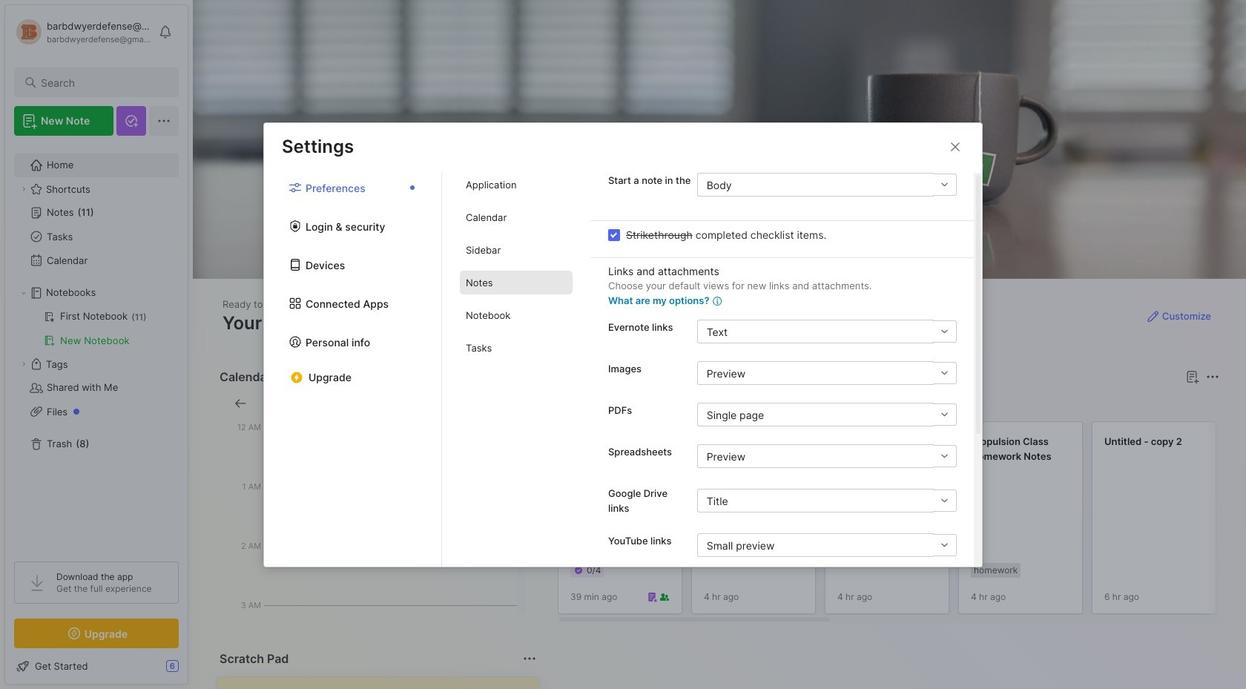 Task type: vqa. For each thing, say whether or not it's contained in the screenshot.
21,
no



Task type: describe. For each thing, give the bounding box(es) containing it.
Choose default view option for Spreadsheets field
[[697, 444, 957, 468]]

group inside tree
[[14, 305, 178, 352]]

expand tags image
[[19, 360, 28, 369]]

Choose default view option for Evernote links field
[[697, 320, 957, 344]]

Select62 checkbox
[[608, 229, 620, 241]]

none search field inside the "main" 'element'
[[41, 73, 165, 91]]

expand notebooks image
[[19, 289, 28, 298]]

main element
[[0, 0, 193, 689]]

close image
[[947, 138, 965, 155]]

Choose default view option for Google Drive links field
[[697, 489, 957, 513]]



Task type: locate. For each thing, give the bounding box(es) containing it.
Start writing… text field
[[229, 677, 539, 689]]

tree inside the "main" 'element'
[[5, 145, 188, 548]]

tree
[[5, 145, 188, 548]]

tab
[[460, 173, 573, 197], [460, 206, 573, 229], [460, 238, 573, 262], [460, 271, 573, 295], [460, 303, 573, 327], [460, 336, 573, 360], [561, 395, 605, 413], [611, 395, 671, 413]]

Choose default view option for PDFs field
[[697, 403, 957, 427]]

Choose default view option for YouTube links field
[[697, 533, 957, 557]]

None search field
[[41, 73, 165, 91]]

row group
[[558, 421, 1247, 623]]

Search text field
[[41, 76, 165, 90]]

tab list
[[264, 173, 442, 567], [442, 173, 591, 567], [561, 395, 1218, 413]]

Choose default view option for Images field
[[697, 361, 957, 385]]

Start a new note in the body or title. field
[[697, 173, 957, 197]]

group
[[14, 305, 178, 352]]



